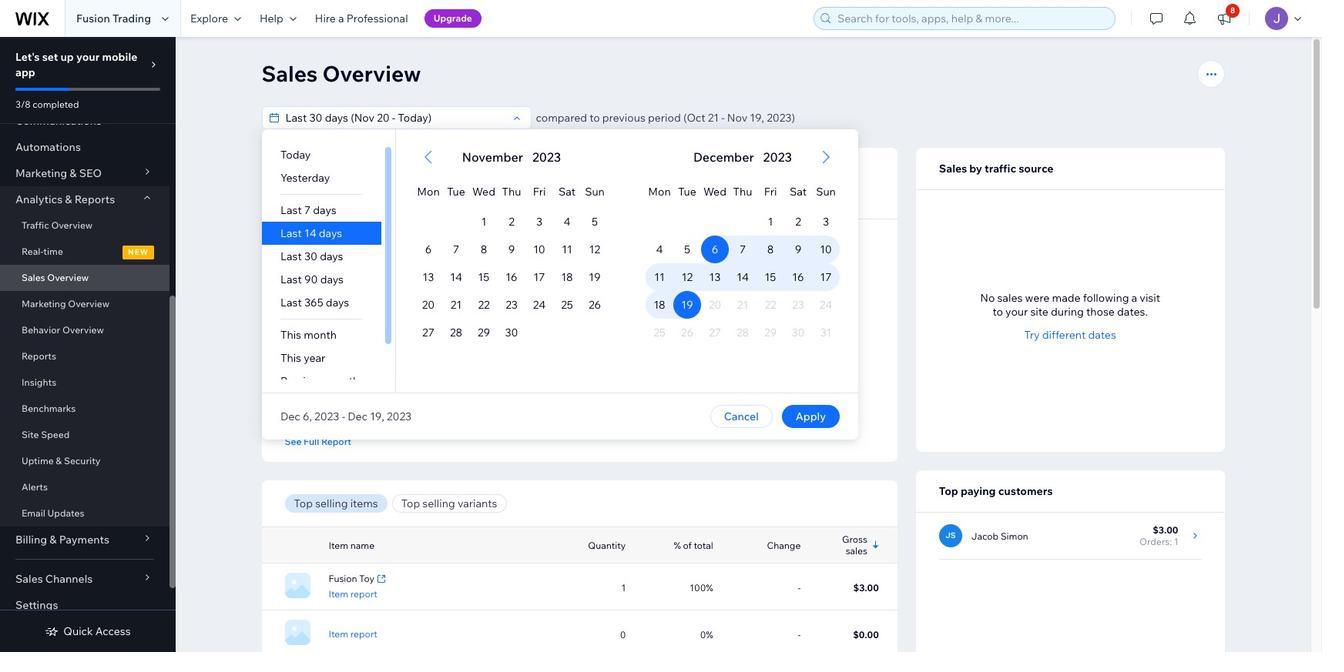 Task type: describe. For each thing, give the bounding box(es) containing it.
no sales were made following a visit to your site during those dates.
[[980, 291, 1160, 319]]

your inside no sales were made following a visit to your site during those dates.
[[1006, 305, 1028, 319]]

time
[[43, 246, 63, 257]]

email updates link
[[0, 501, 170, 527]]

%
[[674, 540, 681, 551]]

uptime & security link
[[0, 448, 170, 475]]

total sales
[[285, 166, 338, 180]]

tue for 7
[[447, 185, 465, 199]]

selling for items
[[315, 497, 348, 511]]

row containing 11
[[645, 264, 839, 291]]

days for last 30 days
[[320, 250, 343, 264]]

mon tue wed thu for 7
[[417, 185, 521, 199]]

sat for 11
[[558, 185, 575, 199]]

name
[[350, 540, 375, 551]]

1 horizontal spatial 19,
[[750, 111, 764, 125]]

a inside no sales were made following a visit to your site during those dates.
[[1132, 291, 1137, 305]]

0 horizontal spatial 0%
[[332, 186, 345, 196]]

yesterday
[[280, 171, 330, 185]]

previous
[[602, 111, 646, 125]]

8 inside button
[[1230, 5, 1235, 15]]

item report for 2nd the item report button from the bottom of the page
[[329, 589, 377, 600]]

365
[[304, 296, 323, 310]]

hire
[[315, 12, 336, 25]]

2 13 from the left
[[709, 270, 720, 284]]

& for analytics
[[65, 193, 72, 206]]

apply
[[795, 410, 826, 424]]

this month
[[280, 328, 336, 342]]

0
[[620, 629, 626, 641]]

0 horizontal spatial 8
[[480, 243, 487, 257]]

to inside no sales were made following a visit to your site during those dates.
[[993, 305, 1003, 319]]

1 vertical spatial reports
[[22, 351, 56, 362]]

this year
[[280, 351, 325, 365]]

try different dates button
[[1024, 328, 1116, 342]]

row containing 13
[[414, 264, 608, 291]]

row containing 18
[[645, 291, 839, 319]]

professional
[[347, 12, 408, 25]]

- down change
[[798, 582, 801, 594]]

1 item report button from the top
[[329, 588, 377, 602]]

automations
[[15, 140, 81, 154]]

simon
[[1001, 530, 1028, 542]]

item name
[[329, 540, 375, 551]]

1 vertical spatial 0%
[[700, 629, 713, 641]]

behavior overview
[[22, 324, 104, 336]]

report
[[321, 436, 351, 447]]

1 horizontal spatial 21
[[708, 111, 719, 125]]

those
[[1086, 305, 1115, 319]]

hire a professional
[[315, 12, 408, 25]]

2 horizontal spatial 14
[[736, 270, 748, 284]]

(oct
[[683, 111, 705, 125]]

november
[[462, 149, 523, 165]]

try different dates
[[1024, 328, 1116, 342]]

communications
[[15, 114, 102, 128]]

2 dec from the left
[[347, 410, 367, 424]]

payments
[[59, 533, 109, 547]]

row containing 27
[[414, 319, 608, 347]]

compared to previous period (oct 21 - nov 19, 2023)
[[536, 111, 795, 125]]

december
[[693, 149, 754, 165]]

1 vertical spatial 12
[[681, 270, 692, 284]]

days for last 90 days
[[320, 273, 343, 287]]

mon tue wed thu for 5
[[648, 185, 752, 199]]

access
[[95, 625, 131, 639]]

2 horizontal spatial 7
[[739, 243, 746, 257]]

month for this month
[[303, 328, 336, 342]]

top selling items
[[294, 497, 378, 511]]

item for 2nd the item report button from the bottom of the page
[[329, 589, 348, 600]]

0 horizontal spatial $3.00
[[285, 182, 323, 200]]

last 365 days
[[280, 296, 349, 310]]

site
[[22, 429, 39, 441]]

traffic
[[985, 162, 1016, 176]]

$3.00 orders: 1
[[1140, 525, 1178, 548]]

19 inside cell
[[681, 298, 693, 312]]

gross sales
[[842, 534, 867, 557]]

1 horizontal spatial sales overview
[[262, 60, 421, 87]]

made
[[1052, 291, 1081, 305]]

0 horizontal spatial 7
[[304, 203, 310, 217]]

total
[[285, 166, 310, 180]]

alert containing december
[[689, 148, 796, 166]]

alert containing november
[[457, 148, 565, 166]]

1 horizontal spatial 7
[[453, 243, 459, 257]]

2 for 8
[[795, 215, 801, 229]]

change
[[767, 540, 801, 551]]

sales left by
[[939, 162, 967, 176]]

were
[[1025, 291, 1050, 305]]

2 17 from the left
[[820, 270, 831, 284]]

last for last 90 days
[[280, 273, 302, 287]]

cancel button
[[710, 405, 772, 428]]

days for last 14 days
[[318, 227, 342, 240]]

sidebar element
[[0, 0, 176, 653]]

sun for 12
[[585, 185, 604, 199]]

sales channels button
[[0, 566, 170, 593]]

- up report
[[341, 410, 345, 424]]

variants
[[458, 497, 497, 511]]

& for marketing
[[70, 166, 77, 180]]

29
[[477, 326, 490, 340]]

compared
[[536, 111, 587, 125]]

speed
[[41, 429, 70, 441]]

customers
[[998, 485, 1053, 499]]

communications button
[[0, 108, 170, 134]]

0 horizontal spatial 18
[[561, 270, 573, 284]]

30 inside row group
[[505, 326, 518, 340]]

1 horizontal spatial 4
[[656, 243, 663, 257]]

items
[[350, 497, 378, 511]]

sales by traffic source
[[939, 162, 1054, 176]]

sales for total
[[312, 166, 338, 180]]

1 report from the top
[[350, 589, 377, 600]]

a inside "link"
[[338, 12, 344, 25]]

quick
[[63, 625, 93, 639]]

1 horizontal spatial 14
[[450, 270, 462, 284]]

0 vertical spatial 19
[[589, 270, 600, 284]]

1 16 from the left
[[505, 270, 517, 284]]

- left nov
[[721, 111, 725, 125]]

trading
[[112, 12, 151, 25]]

uptime & security
[[22, 455, 101, 467]]

1 10 from the left
[[533, 243, 545, 257]]

2 item report button from the top
[[329, 628, 377, 642]]

top for top paying customers
[[939, 485, 958, 499]]

top for top selling variants
[[401, 497, 420, 511]]

visit
[[1140, 291, 1160, 305]]

nov
[[727, 111, 748, 125]]

site
[[1030, 305, 1049, 319]]

let's
[[15, 50, 40, 64]]

marketing & seo
[[15, 166, 102, 180]]

settings
[[15, 599, 58, 613]]

tuesday, december 19, 2023 cell
[[673, 291, 701, 319]]

orders:
[[1140, 536, 1172, 548]]

26
[[588, 298, 601, 312]]

item report for 2nd the item report button
[[329, 629, 377, 640]]

set
[[42, 50, 58, 64]]

traffic overview
[[22, 220, 93, 231]]

0 horizontal spatial to
[[590, 111, 600, 125]]

23
[[505, 298, 517, 312]]

quantity
[[588, 540, 626, 551]]

traffic overview link
[[0, 213, 170, 239]]

sales for gross
[[846, 546, 867, 557]]

2 for 10
[[508, 215, 514, 229]]

row containing 6
[[414, 236, 608, 264]]

wednesday, december 6, 2023 cell
[[701, 236, 729, 264]]

1 horizontal spatial 18
[[653, 298, 665, 312]]

0 vertical spatial 12
[[589, 243, 600, 257]]

dates
[[1088, 328, 1116, 342]]

grid containing november
[[396, 129, 627, 393]]

email
[[22, 508, 45, 519]]

1 horizontal spatial $3.00
[[853, 582, 879, 594]]

& for uptime
[[56, 455, 62, 467]]

during
[[1051, 305, 1084, 319]]

2 15 from the left
[[764, 270, 776, 284]]

8 button
[[1207, 0, 1241, 37]]

tue for 5
[[678, 185, 696, 199]]

1 15 from the left
[[478, 270, 489, 284]]

sat for 9
[[789, 185, 806, 199]]



Task type: locate. For each thing, give the bounding box(es) containing it.
12
[[589, 243, 600, 257], [681, 270, 692, 284]]

sales overview down the time
[[22, 272, 89, 284]]

0 horizontal spatial 21
[[450, 298, 461, 312]]

item
[[329, 540, 348, 551], [329, 589, 348, 600], [329, 629, 348, 640]]

1 17 from the left
[[533, 270, 545, 284]]

3 for 11
[[536, 215, 542, 229]]

0 vertical spatial 5
[[591, 215, 598, 229]]

0 horizontal spatial sales overview
[[22, 272, 89, 284]]

12 up tuesday, december 19, 2023 cell
[[681, 270, 692, 284]]

2 last from the top
[[280, 227, 302, 240]]

days up last 30 days
[[318, 227, 342, 240]]

overview up marketing overview
[[47, 272, 89, 284]]

sun
[[585, 185, 604, 199], [816, 185, 835, 199]]

analytics & reports button
[[0, 186, 170, 213]]

item for 2nd the item report button
[[329, 629, 348, 640]]

your left site
[[1006, 305, 1028, 319]]

2023)
[[767, 111, 795, 125]]

overview down analytics & reports
[[51, 220, 93, 231]]

2 horizontal spatial $3.00
[[1153, 525, 1178, 536]]

wed down november
[[472, 185, 495, 199]]

alert down compared
[[457, 148, 565, 166]]

tue down november
[[447, 185, 465, 199]]

your inside let's set up your mobile app
[[76, 50, 100, 64]]

last up last 14 days
[[280, 203, 302, 217]]

13
[[422, 270, 434, 284], [709, 270, 720, 284]]

& down marketing & seo
[[65, 193, 72, 206]]

wed down "december"
[[703, 185, 726, 199]]

0 horizontal spatial dec
[[280, 410, 300, 424]]

alert down nov
[[689, 148, 796, 166]]

1 inside $3.00 orders: 1
[[1174, 536, 1178, 548]]

row group
[[396, 208, 627, 393], [627, 208, 858, 393]]

0 horizontal spatial tue
[[447, 185, 465, 199]]

2 mon tue wed thu from the left
[[648, 185, 752, 199]]

overview down professional
[[322, 60, 421, 87]]

21 right 20
[[450, 298, 461, 312]]

0 horizontal spatial 2
[[508, 215, 514, 229]]

sales
[[312, 166, 338, 180], [997, 291, 1023, 305], [846, 546, 867, 557]]

21 inside row group
[[450, 298, 461, 312]]

0 horizontal spatial mon tue wed thu
[[417, 185, 521, 199]]

1 item from the top
[[329, 540, 348, 551]]

5 last from the top
[[280, 296, 302, 310]]

0 vertical spatial fusion
[[76, 12, 110, 25]]

1 horizontal spatial 30
[[505, 326, 518, 340]]

2 9 from the left
[[795, 243, 801, 257]]

see full report button
[[285, 435, 351, 448]]

item report button
[[329, 588, 377, 602], [329, 628, 377, 642]]

28
[[450, 326, 462, 340]]

0 horizontal spatial 15
[[478, 270, 489, 284]]

1 horizontal spatial fri
[[764, 185, 777, 199]]

2 sat from the left
[[789, 185, 806, 199]]

3/8 completed
[[15, 99, 79, 110]]

sales overview down hire
[[262, 60, 421, 87]]

0 horizontal spatial 19,
[[370, 410, 384, 424]]

None field
[[281, 107, 507, 129]]

0%
[[332, 186, 345, 196], [700, 629, 713, 641]]

0 vertical spatial 30
[[304, 250, 317, 264]]

0 vertical spatial $3.00
[[285, 182, 323, 200]]

2 row group from the left
[[627, 208, 858, 393]]

1 alert from the left
[[457, 148, 565, 166]]

month for previous month
[[326, 374, 359, 388]]

insights
[[22, 377, 56, 388]]

of
[[683, 540, 692, 551]]

1 mon tue wed thu from the left
[[417, 185, 521, 199]]

real-time
[[22, 246, 63, 257]]

1 vertical spatial to
[[993, 305, 1003, 319]]

marketing for marketing & seo
[[15, 166, 67, 180]]

2 3 from the left
[[822, 215, 829, 229]]

this for this year
[[280, 351, 301, 365]]

12 up '26'
[[589, 243, 600, 257]]

$0.00
[[853, 629, 879, 641]]

0 horizontal spatial 17
[[533, 270, 545, 284]]

0 horizontal spatial your
[[76, 50, 100, 64]]

0 vertical spatial 18
[[561, 270, 573, 284]]

thu down november
[[502, 185, 521, 199]]

0% down 100%
[[700, 629, 713, 641]]

0 vertical spatial 0%
[[332, 186, 345, 196]]

& inside dropdown button
[[50, 533, 57, 547]]

js
[[946, 531, 956, 541]]

1 vertical spatial item
[[329, 589, 348, 600]]

different
[[1042, 328, 1086, 342]]

month up dec 6, 2023 - dec 19, 2023
[[326, 374, 359, 388]]

no
[[980, 291, 995, 305]]

to left site
[[993, 305, 1003, 319]]

dec left 6,
[[280, 410, 300, 424]]

14
[[304, 227, 316, 240], [450, 270, 462, 284], [736, 270, 748, 284]]

30 right 29
[[505, 326, 518, 340]]

upgrade
[[434, 12, 472, 24]]

0 vertical spatial to
[[590, 111, 600, 125]]

2 wed from the left
[[703, 185, 726, 199]]

2 grid from the left
[[627, 129, 858, 393]]

billing & payments
[[15, 533, 109, 547]]

1 horizontal spatial sat
[[789, 185, 806, 199]]

1 horizontal spatial 8
[[767, 243, 773, 257]]

item report
[[329, 589, 377, 600], [329, 629, 377, 640]]

fusion toy
[[329, 573, 374, 585]]

1 3 from the left
[[536, 215, 542, 229]]

Search for tools, apps, help & more... field
[[833, 8, 1110, 29]]

fusion for fusion trading
[[76, 12, 110, 25]]

18 left tuesday, december 19, 2023 cell
[[653, 298, 665, 312]]

1 fri from the left
[[533, 185, 545, 199]]

& left seo
[[70, 166, 77, 180]]

sales right total
[[312, 166, 338, 180]]

3 last from the top
[[280, 250, 302, 264]]

1 sat from the left
[[558, 185, 575, 199]]

0 horizontal spatial 6
[[425, 243, 431, 257]]

16
[[505, 270, 517, 284], [792, 270, 804, 284]]

sales overview inside sales overview link
[[22, 272, 89, 284]]

0 vertical spatial 4
[[563, 215, 570, 229]]

13 down wednesday, december 6, 2023 cell
[[709, 270, 720, 284]]

top left items
[[294, 497, 313, 511]]

3 for 9
[[822, 215, 829, 229]]

thu down "december"
[[733, 185, 752, 199]]

1 horizontal spatial reports
[[74, 193, 115, 206]]

quick access button
[[45, 625, 131, 639]]

0 horizontal spatial top
[[294, 497, 313, 511]]

13 up 20
[[422, 270, 434, 284]]

0 vertical spatial your
[[76, 50, 100, 64]]

0 horizontal spatial mon
[[417, 185, 439, 199]]

sales down "help" button
[[262, 60, 318, 87]]

days right the 90
[[320, 273, 343, 287]]

seo
[[79, 166, 102, 180]]

alert
[[457, 148, 565, 166], [689, 148, 796, 166]]

selling left items
[[315, 497, 348, 511]]

1 horizontal spatial 5
[[684, 243, 690, 257]]

reports inside dropdown button
[[74, 193, 115, 206]]

days
[[313, 203, 336, 217], [318, 227, 342, 240], [320, 250, 343, 264], [320, 273, 343, 287], [325, 296, 349, 310]]

0 vertical spatial sales overview
[[262, 60, 421, 87]]

overview down sales overview link
[[68, 298, 110, 310]]

fusion
[[76, 12, 110, 25], [329, 573, 357, 585]]

top for top selling items
[[294, 497, 313, 511]]

site speed link
[[0, 422, 170, 448]]

jacob simon
[[971, 530, 1028, 542]]

last for last 14 days
[[280, 227, 302, 240]]

sales up settings
[[15, 572, 43, 586]]

row group for grid containing november
[[396, 208, 627, 393]]

this for this month
[[280, 328, 301, 342]]

marketing up behavior
[[22, 298, 66, 310]]

fusion left toy
[[329, 573, 357, 585]]

a right hire
[[338, 12, 344, 25]]

fusion for fusion toy
[[329, 573, 357, 585]]

row
[[414, 171, 608, 208], [645, 171, 839, 208], [414, 208, 608, 236], [645, 208, 839, 236], [414, 236, 608, 264], [645, 236, 839, 264], [414, 264, 608, 291], [645, 264, 839, 291], [414, 291, 608, 319], [645, 291, 839, 319], [414, 319, 608, 347], [645, 319, 839, 347]]

grid
[[396, 129, 627, 393], [627, 129, 858, 393]]

2 16 from the left
[[792, 270, 804, 284]]

last down last 7 days
[[280, 227, 302, 240]]

0 vertical spatial item
[[329, 540, 348, 551]]

sales channels
[[15, 572, 93, 586]]

mon tue wed thu down november
[[417, 185, 521, 199]]

0 horizontal spatial reports
[[22, 351, 56, 362]]

1 horizontal spatial 13
[[709, 270, 720, 284]]

dec up report
[[347, 410, 367, 424]]

top right items
[[401, 497, 420, 511]]

0 vertical spatial sales
[[312, 166, 338, 180]]

1 horizontal spatial selling
[[423, 497, 455, 511]]

reports down seo
[[74, 193, 115, 206]]

22
[[478, 298, 489, 312]]

list box
[[262, 143, 395, 393]]

1 vertical spatial 4
[[656, 243, 663, 257]]

last for last 30 days
[[280, 250, 302, 264]]

1 horizontal spatial a
[[1132, 291, 1137, 305]]

27
[[422, 326, 434, 340]]

last down last 14 days
[[280, 250, 302, 264]]

1 last from the top
[[280, 203, 302, 217]]

& inside dropdown button
[[65, 193, 72, 206]]

help
[[260, 12, 283, 25]]

to left previous
[[590, 111, 600, 125]]

tue
[[447, 185, 465, 199], [678, 185, 696, 199]]

1 thu from the left
[[502, 185, 521, 199]]

sat down compared
[[558, 185, 575, 199]]

0 horizontal spatial 11
[[562, 243, 572, 257]]

0 vertical spatial 21
[[708, 111, 719, 125]]

sales inside no sales were made following a visit to your site during those dates.
[[997, 291, 1023, 305]]

last left the 90
[[280, 273, 302, 287]]

2 mon from the left
[[648, 185, 670, 199]]

row containing 20
[[414, 291, 608, 319]]

wed for 9
[[472, 185, 495, 199]]

1 horizontal spatial 19
[[681, 298, 693, 312]]

1 row group from the left
[[396, 208, 627, 393]]

wed
[[472, 185, 495, 199], [703, 185, 726, 199]]

2 tue from the left
[[678, 185, 696, 199]]

updates
[[47, 508, 84, 519]]

fri for 10
[[533, 185, 545, 199]]

1 vertical spatial sales overview
[[22, 272, 89, 284]]

sun for 10
[[816, 185, 835, 199]]

1 item report from the top
[[329, 589, 377, 600]]

top
[[939, 485, 958, 499], [294, 497, 313, 511], [401, 497, 420, 511]]

overview down the marketing overview link on the top of the page
[[62, 324, 104, 336]]

sales right no
[[997, 291, 1023, 305]]

1 horizontal spatial top
[[401, 497, 420, 511]]

0 vertical spatial report
[[350, 589, 377, 600]]

marketing inside popup button
[[15, 166, 67, 180]]

21 right "(oct"
[[708, 111, 719, 125]]

sales for no
[[997, 291, 1023, 305]]

0 horizontal spatial 14
[[304, 227, 316, 240]]

2 report from the top
[[350, 629, 377, 640]]

top left paying
[[939, 485, 958, 499]]

1 vertical spatial marketing
[[22, 298, 66, 310]]

14 inside "list box"
[[304, 227, 316, 240]]

2 vertical spatial sales
[[846, 546, 867, 557]]

security
[[64, 455, 101, 467]]

site speed
[[22, 429, 70, 441]]

1 grid from the left
[[396, 129, 627, 393]]

1 horizontal spatial 12
[[681, 270, 692, 284]]

& for billing
[[50, 533, 57, 547]]

sales right change
[[846, 546, 867, 557]]

to
[[590, 111, 600, 125], [993, 305, 1003, 319]]

this left year
[[280, 351, 301, 365]]

real-
[[22, 246, 43, 257]]

21
[[708, 111, 719, 125], [450, 298, 461, 312]]

sales inside popup button
[[15, 572, 43, 586]]

2 vertical spatial item
[[329, 629, 348, 640]]

thu for 7
[[733, 185, 752, 199]]

1 2 from the left
[[508, 215, 514, 229]]

1 vertical spatial $3.00
[[1153, 525, 1178, 536]]

overview for the marketing overview link on the top of the page
[[68, 298, 110, 310]]

marketing up analytics
[[15, 166, 67, 180]]

$3.00 inside $3.00 orders: 1
[[1153, 525, 1178, 536]]

overview for sales overview link
[[47, 272, 89, 284]]

dec 6, 2023 - dec 19, 2023
[[280, 410, 411, 424]]

days for last 365 days
[[325, 296, 349, 310]]

behavior
[[22, 324, 60, 336]]

1 wed from the left
[[472, 185, 495, 199]]

tue down "december"
[[678, 185, 696, 199]]

your right up
[[76, 50, 100, 64]]

reports up insights
[[22, 351, 56, 362]]

list box containing today
[[262, 143, 395, 393]]

analytics & reports
[[15, 193, 115, 206]]

8
[[1230, 5, 1235, 15], [480, 243, 487, 257], [767, 243, 773, 257]]

1 vertical spatial item report
[[329, 629, 377, 640]]

previous month
[[280, 374, 359, 388]]

overview for the traffic overview link
[[51, 220, 93, 231]]

grid containing december
[[627, 129, 858, 393]]

selling left variants
[[423, 497, 455, 511]]

sales inside gross sales
[[846, 546, 867, 557]]

- left $0.00
[[798, 629, 801, 641]]

1 vertical spatial this
[[280, 351, 301, 365]]

this up this year
[[280, 328, 301, 342]]

fusion trading
[[76, 12, 151, 25]]

last 30 days
[[280, 250, 343, 264]]

last left 365
[[280, 296, 302, 310]]

previous
[[280, 374, 323, 388]]

row containing 4
[[645, 236, 839, 264]]

3 item from the top
[[329, 629, 348, 640]]

1 horizontal spatial 2
[[795, 215, 801, 229]]

a left visit
[[1132, 291, 1137, 305]]

fusion left trading at the left of page
[[76, 12, 110, 25]]

1 horizontal spatial wed
[[703, 185, 726, 199]]

0 horizontal spatial 13
[[422, 270, 434, 284]]

3
[[536, 215, 542, 229], [822, 215, 829, 229]]

mon for 4
[[648, 185, 670, 199]]

by
[[970, 162, 982, 176]]

0 vertical spatial 19,
[[750, 111, 764, 125]]

2 fri from the left
[[764, 185, 777, 199]]

2023
[[532, 149, 561, 165], [763, 149, 792, 165], [314, 410, 339, 424], [386, 410, 411, 424]]

& inside popup button
[[70, 166, 77, 180]]

-
[[721, 111, 725, 125], [341, 410, 345, 424], [798, 582, 801, 594], [798, 629, 801, 641]]

0 vertical spatial marketing
[[15, 166, 67, 180]]

1 tue from the left
[[447, 185, 465, 199]]

0 vertical spatial a
[[338, 12, 344, 25]]

1 horizontal spatial dec
[[347, 410, 367, 424]]

sales overview link
[[0, 265, 170, 291]]

1 horizontal spatial 16
[[792, 270, 804, 284]]

mon tue wed thu down "december"
[[648, 185, 752, 199]]

1 horizontal spatial sun
[[816, 185, 835, 199]]

last for last 365 days
[[280, 296, 302, 310]]

last for last 7 days
[[280, 203, 302, 217]]

1 vertical spatial 18
[[653, 298, 665, 312]]

0 horizontal spatial 19
[[589, 270, 600, 284]]

1 vertical spatial 30
[[505, 326, 518, 340]]

2 horizontal spatial sales
[[997, 291, 1023, 305]]

1 sun from the left
[[585, 185, 604, 199]]

0% down total sales on the top of the page
[[332, 186, 345, 196]]

1 6 from the left
[[425, 243, 431, 257]]

3/8
[[15, 99, 30, 110]]

month up year
[[303, 328, 336, 342]]

2 selling from the left
[[423, 497, 455, 511]]

dec
[[280, 410, 300, 424], [347, 410, 367, 424]]

0 vertical spatial month
[[303, 328, 336, 342]]

% of total
[[674, 540, 713, 551]]

2 this from the top
[[280, 351, 301, 365]]

0 vertical spatial item report button
[[329, 588, 377, 602]]

cancel
[[724, 410, 758, 424]]

uptime
[[22, 455, 54, 467]]

0 horizontal spatial selling
[[315, 497, 348, 511]]

90
[[304, 273, 317, 287]]

0 horizontal spatial 5
[[591, 215, 598, 229]]

1 horizontal spatial 0%
[[700, 629, 713, 641]]

total
[[694, 540, 713, 551]]

1 vertical spatial fusion
[[329, 573, 357, 585]]

overview for behavior overview link
[[62, 324, 104, 336]]

thu for 9
[[502, 185, 521, 199]]

marketing overview
[[22, 298, 110, 310]]

sat down 2023)
[[789, 185, 806, 199]]

last 90 days
[[280, 273, 343, 287]]

selling for variants
[[423, 497, 455, 511]]

marketing for marketing overview
[[22, 298, 66, 310]]

days right 365
[[325, 296, 349, 310]]

11
[[562, 243, 572, 257], [654, 270, 664, 284]]

1 horizontal spatial 11
[[654, 270, 664, 284]]

email updates
[[22, 508, 84, 519]]

days up last 14 days
[[313, 203, 336, 217]]

2 sun from the left
[[816, 185, 835, 199]]

0 horizontal spatial fri
[[533, 185, 545, 199]]

2 2 from the left
[[795, 215, 801, 229]]

0 horizontal spatial a
[[338, 12, 344, 25]]

see
[[285, 436, 302, 447]]

& right billing
[[50, 533, 57, 547]]

1 horizontal spatial tue
[[678, 185, 696, 199]]

sales down real-
[[22, 272, 45, 284]]

days for last 7 days
[[313, 203, 336, 217]]

row group for grid containing december
[[627, 208, 858, 393]]

2 thu from the left
[[733, 185, 752, 199]]

wed for 7
[[703, 185, 726, 199]]

$3.00
[[285, 182, 323, 200], [1153, 525, 1178, 536], [853, 582, 879, 594]]

2 alert from the left
[[689, 148, 796, 166]]

1 vertical spatial report
[[350, 629, 377, 640]]

0 vertical spatial item report
[[329, 589, 377, 600]]

1 vertical spatial 19,
[[370, 410, 384, 424]]

6 inside cell
[[711, 243, 718, 257]]

25
[[561, 298, 573, 312]]

2 vertical spatial $3.00
[[853, 582, 879, 594]]

1 selling from the left
[[315, 497, 348, 511]]

behavior overview link
[[0, 317, 170, 344]]

2 item from the top
[[329, 589, 348, 600]]

1 this from the top
[[280, 328, 301, 342]]

let's set up your mobile app
[[15, 50, 137, 79]]

0 horizontal spatial sales
[[312, 166, 338, 180]]

mon for 6
[[417, 185, 439, 199]]

2 10 from the left
[[820, 243, 832, 257]]

1 horizontal spatial 10
[[820, 243, 832, 257]]

0 vertical spatial 11
[[562, 243, 572, 257]]

0 horizontal spatial 3
[[536, 215, 542, 229]]

1 mon from the left
[[417, 185, 439, 199]]

0 horizontal spatial 9
[[508, 243, 515, 257]]

fri for 8
[[764, 185, 777, 199]]

30 up the 90
[[304, 250, 317, 264]]

1 13 from the left
[[422, 270, 434, 284]]

20
[[422, 298, 434, 312]]

2 6 from the left
[[711, 243, 718, 257]]

1 9 from the left
[[508, 243, 515, 257]]

billing
[[15, 533, 47, 547]]

18 up 25
[[561, 270, 573, 284]]

1 dec from the left
[[280, 410, 300, 424]]

9
[[508, 243, 515, 257], [795, 243, 801, 257]]

4 last from the top
[[280, 273, 302, 287]]

& right uptime
[[56, 455, 62, 467]]

0 horizontal spatial 16
[[505, 270, 517, 284]]

2 item report from the top
[[329, 629, 377, 640]]

1 vertical spatial 5
[[684, 243, 690, 257]]

days up last 90 days
[[320, 250, 343, 264]]



Task type: vqa. For each thing, say whether or not it's contained in the screenshot.


